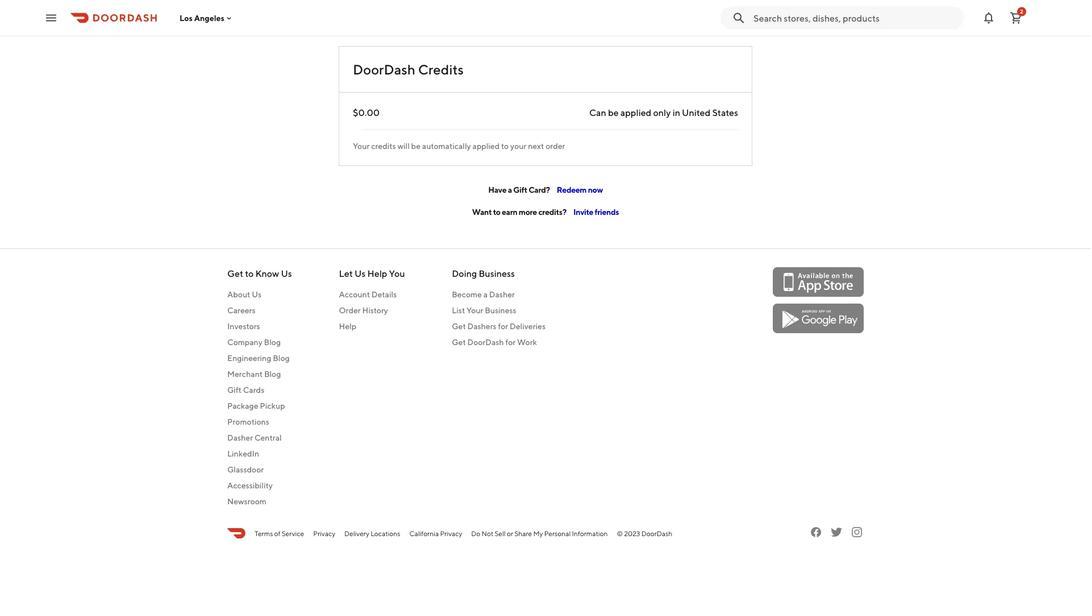 Task type: describe. For each thing, give the bounding box(es) containing it.
invite
[[574, 207, 594, 216]]

work
[[517, 337, 537, 347]]

automatically
[[422, 141, 471, 151]]

credits
[[418, 61, 464, 77]]

investors
[[227, 322, 260, 331]]

deliveries
[[510, 322, 546, 331]]

card?
[[529, 185, 550, 194]]

do not sell or share my personal information
[[472, 529, 608, 537]]

newsroom link
[[227, 496, 292, 507]]

order
[[546, 141, 565, 151]]

doing business
[[452, 268, 515, 279]]

gift cards link
[[227, 384, 292, 396]]

doordash on instagram image
[[851, 525, 864, 539]]

los angeles
[[180, 13, 225, 23]]

1 vertical spatial doordash
[[468, 337, 504, 347]]

delivery
[[345, 529, 369, 537]]

blog for merchant blog
[[264, 369, 281, 379]]

get doordash for work link
[[452, 337, 546, 348]]

los angeles button
[[180, 13, 234, 23]]

terms of service
[[255, 529, 304, 537]]

get doordash for work
[[452, 337, 537, 347]]

united
[[682, 107, 711, 118]]

about
[[227, 290, 250, 299]]

have
[[488, 185, 507, 194]]

get for get to know us
[[227, 268, 243, 279]]

engineering blog link
[[227, 352, 292, 364]]

know
[[256, 268, 279, 279]]

1 horizontal spatial dasher
[[489, 290, 515, 299]]

cards
[[243, 385, 265, 395]]

notification bell image
[[982, 11, 996, 25]]

doordash credits
[[353, 61, 464, 77]]

1 horizontal spatial be
[[608, 107, 619, 118]]

gift cards
[[227, 385, 265, 395]]

linkedin link
[[227, 448, 292, 459]]

glassdoor
[[227, 465, 264, 474]]

become
[[452, 290, 482, 299]]

you
[[389, 268, 405, 279]]

package
[[227, 401, 258, 410]]

1 horizontal spatial us
[[281, 268, 292, 279]]

your
[[511, 141, 527, 151]]

terms
[[255, 529, 273, 537]]

details
[[372, 290, 397, 299]]

2023
[[624, 529, 640, 537]]

us for let us help you
[[355, 268, 366, 279]]

0 vertical spatial gift
[[514, 185, 527, 194]]

merchant
[[227, 369, 263, 379]]

order history link
[[339, 305, 405, 316]]

get to know us
[[227, 268, 292, 279]]

only
[[654, 107, 671, 118]]

help inside the help link
[[339, 322, 357, 331]]

list
[[452, 306, 465, 315]]

company blog link
[[227, 337, 292, 348]]

history
[[362, 306, 388, 315]]

to for more
[[493, 207, 501, 216]]

company blog
[[227, 337, 281, 347]]

company
[[227, 337, 263, 347]]

redeem now link
[[557, 185, 603, 194]]

1 privacy from the left
[[313, 529, 335, 537]]

not
[[482, 529, 494, 537]]

want
[[472, 207, 492, 216]]

$0.00
[[353, 107, 380, 118]]

accessibility link
[[227, 480, 292, 491]]

1 items, open order cart image
[[1010, 11, 1023, 25]]

friends
[[595, 207, 619, 216]]

blog for engineering blog
[[273, 353, 290, 363]]

2 privacy from the left
[[440, 529, 462, 537]]

0 horizontal spatial be
[[411, 141, 421, 151]]

now
[[588, 185, 603, 194]]

will
[[398, 141, 410, 151]]

package pickup link
[[227, 400, 292, 412]]

want to earn more credits?
[[472, 207, 567, 216]]

careers
[[227, 306, 256, 315]]

next
[[528, 141, 544, 151]]

let us help you
[[339, 268, 405, 279]]

0 vertical spatial to
[[501, 141, 509, 151]]

dashers
[[468, 322, 497, 331]]

let
[[339, 268, 353, 279]]

1 vertical spatial applied
[[473, 141, 500, 151]]

doordash on facebook image
[[810, 525, 823, 539]]

0 horizontal spatial doordash
[[353, 61, 416, 77]]

©
[[617, 529, 623, 537]]

blog for company blog
[[264, 337, 281, 347]]

a for dasher
[[484, 290, 488, 299]]

for for doordash
[[506, 337, 516, 347]]

a for gift
[[508, 185, 512, 194]]

2 horizontal spatial doordash
[[642, 529, 673, 537]]

become a dasher link
[[452, 289, 546, 300]]

invite friends
[[574, 207, 619, 216]]

careers link
[[227, 305, 292, 316]]

0 horizontal spatial dasher
[[227, 433, 253, 442]]

more
[[519, 207, 537, 216]]

doing
[[452, 268, 477, 279]]

doordash on twitter image
[[830, 525, 844, 539]]

get dashers for deliveries link
[[452, 321, 546, 332]]

merchant blog link
[[227, 368, 292, 380]]

0 vertical spatial your
[[353, 141, 370, 151]]

to for us
[[245, 268, 254, 279]]



Task type: locate. For each thing, give the bounding box(es) containing it.
privacy
[[313, 529, 335, 537], [440, 529, 462, 537]]

2 vertical spatial get
[[452, 337, 466, 347]]

my
[[534, 529, 543, 537]]

1 vertical spatial dasher
[[227, 433, 253, 442]]

for inside get doordash for work link
[[506, 337, 516, 347]]

1 vertical spatial your
[[467, 306, 483, 315]]

dasher central
[[227, 433, 282, 442]]

for
[[498, 322, 508, 331], [506, 337, 516, 347]]

0 horizontal spatial us
[[252, 290, 262, 299]]

get for get dashers for deliveries
[[452, 322, 466, 331]]

california privacy
[[410, 529, 462, 537]]

promotions link
[[227, 416, 292, 428]]

locations
[[371, 529, 400, 537]]

sell
[[495, 529, 506, 537]]

your left credits
[[353, 141, 370, 151]]

1 vertical spatial a
[[484, 290, 488, 299]]

blog inside company blog link
[[264, 337, 281, 347]]

service
[[282, 529, 304, 537]]

0 vertical spatial doordash
[[353, 61, 416, 77]]

help
[[368, 268, 387, 279], [339, 322, 357, 331]]

to left earn
[[493, 207, 501, 216]]

privacy left do
[[440, 529, 462, 537]]

states
[[713, 107, 739, 118]]

© 2023 doordash
[[617, 529, 673, 537]]

blog inside merchant blog link
[[264, 369, 281, 379]]

promotions
[[227, 417, 269, 426]]

1 horizontal spatial gift
[[514, 185, 527, 194]]

delivery locations link
[[345, 528, 400, 538]]

1 horizontal spatial your
[[467, 306, 483, 315]]

credits?
[[539, 207, 567, 216]]

california
[[410, 529, 439, 537]]

to
[[501, 141, 509, 151], [493, 207, 501, 216], [245, 268, 254, 279]]

0 vertical spatial dasher
[[489, 290, 515, 299]]

doordash right 2023
[[642, 529, 673, 537]]

gift
[[514, 185, 527, 194], [227, 385, 242, 395]]

redeem now
[[557, 185, 603, 194]]

0 horizontal spatial a
[[484, 290, 488, 299]]

1 horizontal spatial help
[[368, 268, 387, 279]]

2 vertical spatial to
[[245, 268, 254, 279]]

of
[[274, 529, 281, 537]]

1 vertical spatial help
[[339, 322, 357, 331]]

invite friends link
[[574, 207, 619, 216]]

privacy right service
[[313, 529, 335, 537]]

0 horizontal spatial help
[[339, 322, 357, 331]]

doordash
[[353, 61, 416, 77], [468, 337, 504, 347], [642, 529, 673, 537]]

open menu image
[[44, 11, 58, 25]]

1 horizontal spatial a
[[508, 185, 512, 194]]

0 vertical spatial blog
[[264, 337, 281, 347]]

0 horizontal spatial applied
[[473, 141, 500, 151]]

for inside get dashers for deliveries link
[[498, 322, 508, 331]]

2 vertical spatial doordash
[[642, 529, 673, 537]]

1 vertical spatial to
[[493, 207, 501, 216]]

1 vertical spatial get
[[452, 322, 466, 331]]

list your business
[[452, 306, 517, 315]]

Store search: begin typing to search for stores available on DoorDash text field
[[754, 12, 957, 24]]

be right can
[[608, 107, 619, 118]]

investors link
[[227, 321, 292, 332]]

gift left card?
[[514, 185, 527, 194]]

dasher up list your business link
[[489, 290, 515, 299]]

central
[[255, 433, 282, 442]]

0 horizontal spatial privacy
[[313, 529, 335, 537]]

blog inside engineering blog link
[[273, 353, 290, 363]]

become a dasher
[[452, 290, 515, 299]]

2 horizontal spatial us
[[355, 268, 366, 279]]

los
[[180, 13, 193, 23]]

earn
[[502, 207, 518, 216]]

do not sell or share my personal information link
[[472, 528, 608, 538]]

terms of service link
[[255, 528, 304, 538]]

your
[[353, 141, 370, 151], [467, 306, 483, 315]]

help left 'you'
[[368, 268, 387, 279]]

us up careers link
[[252, 290, 262, 299]]

2 horizontal spatial to
[[501, 141, 509, 151]]

credits
[[371, 141, 396, 151]]

a right have
[[508, 185, 512, 194]]

account details link
[[339, 289, 405, 300]]

to left know
[[245, 268, 254, 279]]

personal
[[544, 529, 571, 537]]

0 vertical spatial help
[[368, 268, 387, 279]]

linkedin
[[227, 449, 259, 458]]

account details
[[339, 290, 397, 299]]

0 vertical spatial for
[[498, 322, 508, 331]]

glassdoor link
[[227, 464, 292, 475]]

your credits will be automatically applied to your next order
[[353, 141, 565, 151]]

doordash down the dashers
[[468, 337, 504, 347]]

can be applied only in united states
[[590, 107, 739, 118]]

1 horizontal spatial applied
[[621, 107, 652, 118]]

us right know
[[281, 268, 292, 279]]

2
[[1021, 8, 1024, 15]]

get
[[227, 268, 243, 279], [452, 322, 466, 331], [452, 337, 466, 347]]

0 horizontal spatial your
[[353, 141, 370, 151]]

us for about us
[[252, 290, 262, 299]]

for for dashers
[[498, 322, 508, 331]]

0 vertical spatial applied
[[621, 107, 652, 118]]

order history
[[339, 306, 388, 315]]

to left your
[[501, 141, 509, 151]]

1 horizontal spatial privacy
[[440, 529, 462, 537]]

doordash up $0.00
[[353, 61, 416, 77]]

order
[[339, 306, 361, 315]]

be right the will
[[411, 141, 421, 151]]

business down become a dasher link
[[485, 306, 517, 315]]

2 vertical spatial blog
[[264, 369, 281, 379]]

0 vertical spatial a
[[508, 185, 512, 194]]

blog down engineering blog link
[[264, 369, 281, 379]]

1 vertical spatial business
[[485, 306, 517, 315]]

a up list your business
[[484, 290, 488, 299]]

package pickup
[[227, 401, 285, 410]]

your right list at the left of page
[[467, 306, 483, 315]]

accessibility
[[227, 481, 273, 490]]

applied left the only on the top of page
[[621, 107, 652, 118]]

0 vertical spatial business
[[479, 268, 515, 279]]

1 vertical spatial be
[[411, 141, 421, 151]]

in
[[673, 107, 681, 118]]

engineering
[[227, 353, 271, 363]]

merchant blog
[[227, 369, 281, 379]]

1 vertical spatial for
[[506, 337, 516, 347]]

for down list your business link
[[498, 322, 508, 331]]

dasher up "linkedin"
[[227, 433, 253, 442]]

help down order on the left
[[339, 322, 357, 331]]

dasher
[[489, 290, 515, 299], [227, 433, 253, 442]]

us right let
[[355, 268, 366, 279]]

share
[[515, 529, 532, 537]]

1 horizontal spatial to
[[493, 207, 501, 216]]

1 horizontal spatial doordash
[[468, 337, 504, 347]]

blog down investors link
[[264, 337, 281, 347]]

0 vertical spatial be
[[608, 107, 619, 118]]

get for get doordash for work
[[452, 337, 466, 347]]

applied
[[621, 107, 652, 118], [473, 141, 500, 151]]

or
[[507, 529, 513, 537]]

2 button
[[1005, 7, 1028, 29]]

gift up package
[[227, 385, 242, 395]]

1 vertical spatial blog
[[273, 353, 290, 363]]

for left the work
[[506, 337, 516, 347]]

help link
[[339, 321, 405, 332]]

california privacy link
[[410, 528, 462, 538]]

have a gift card?
[[488, 185, 550, 194]]

angeles
[[194, 13, 225, 23]]

business up become a dasher link
[[479, 268, 515, 279]]

business
[[479, 268, 515, 279], [485, 306, 517, 315]]

0 horizontal spatial to
[[245, 268, 254, 279]]

list your business link
[[452, 305, 546, 316]]

0 vertical spatial get
[[227, 268, 243, 279]]

engineering blog
[[227, 353, 290, 363]]

applied left your
[[473, 141, 500, 151]]

1 vertical spatial gift
[[227, 385, 242, 395]]

blog down company blog link
[[273, 353, 290, 363]]

0 horizontal spatial gift
[[227, 385, 242, 395]]

gift inside gift cards link
[[227, 385, 242, 395]]



Task type: vqa. For each thing, say whether or not it's contained in the screenshot.
Expanded Range Delivery • 9.2 mi 'icon'
no



